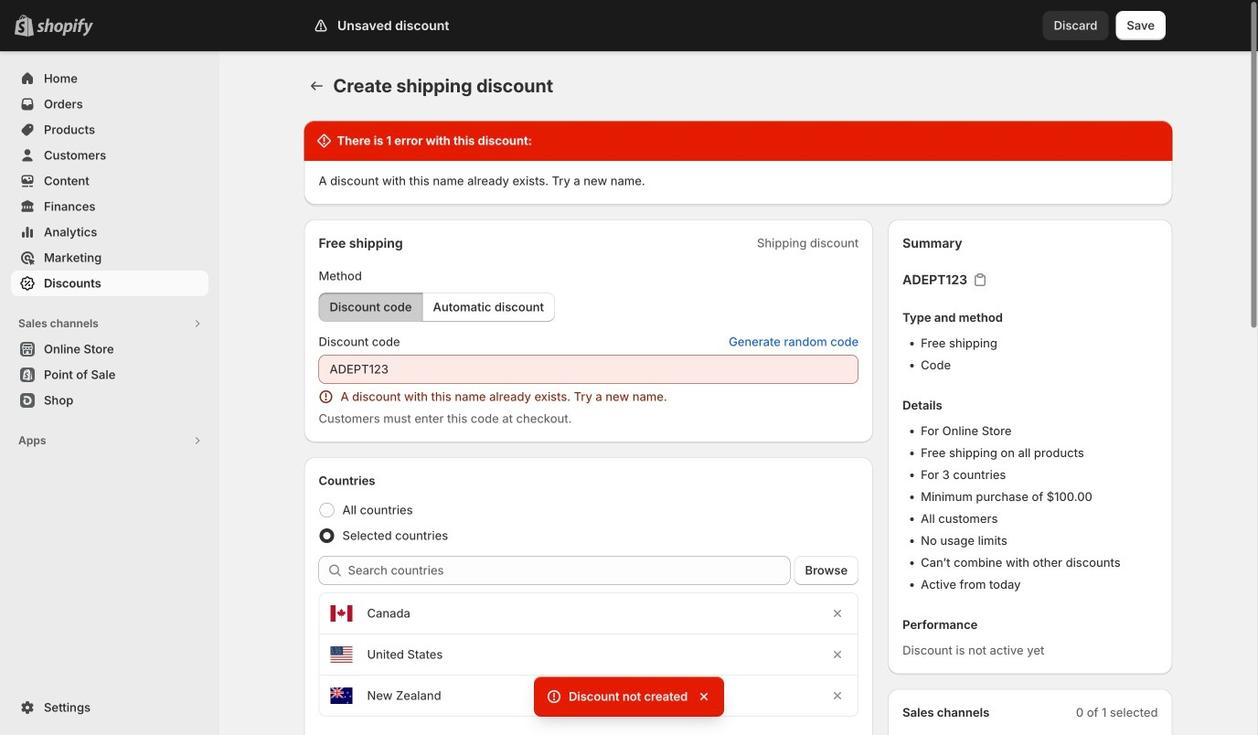 Task type: locate. For each thing, give the bounding box(es) containing it.
Search countries text field
[[348, 556, 791, 585]]

shopify image
[[37, 18, 93, 36]]

None text field
[[319, 355, 859, 384]]



Task type: vqa. For each thing, say whether or not it's contained in the screenshot.
Search collections TEXT FIELD at the bottom
no



